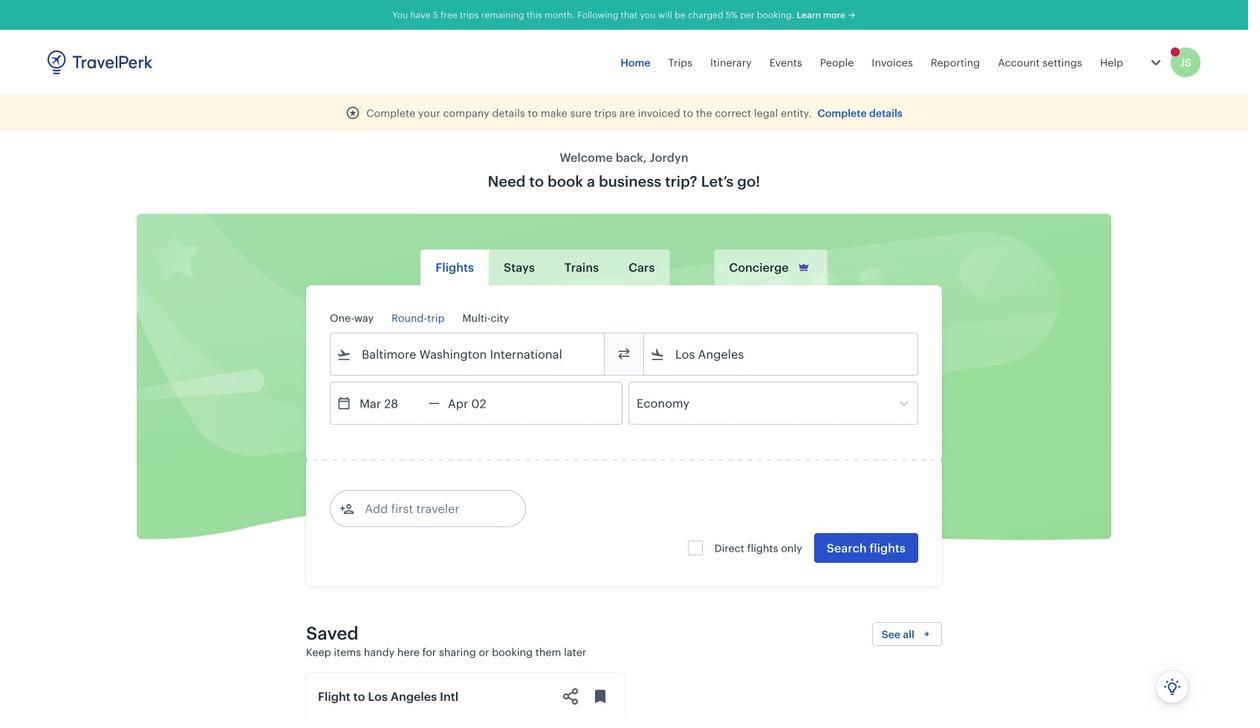 Task type: locate. For each thing, give the bounding box(es) containing it.
Return text field
[[440, 383, 517, 424]]

From search field
[[352, 343, 585, 366]]

Add first traveler search field
[[355, 497, 509, 521]]



Task type: describe. For each thing, give the bounding box(es) containing it.
To search field
[[665, 343, 899, 366]]

Depart text field
[[352, 383, 429, 424]]



